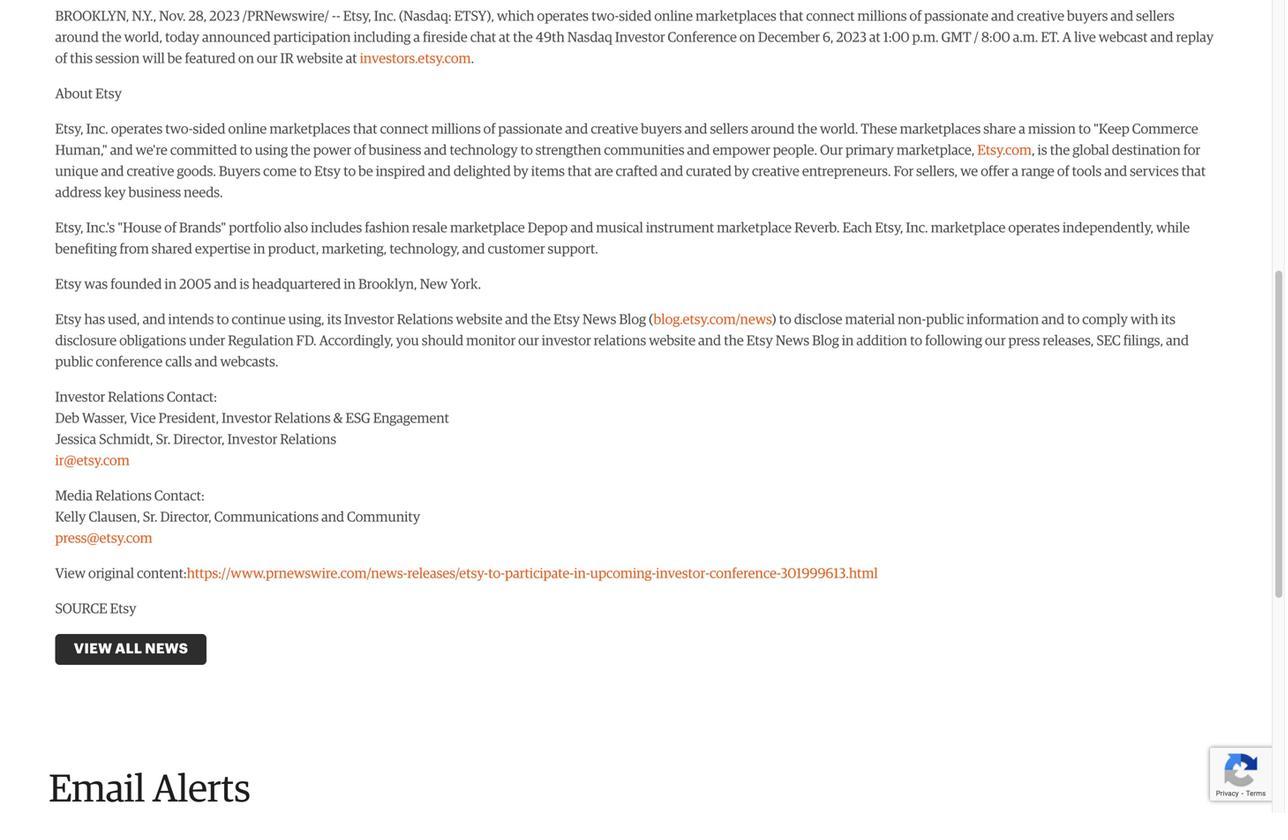 Task type: locate. For each thing, give the bounding box(es) containing it.
1 vertical spatial buyers
[[641, 123, 682, 137]]

sellers
[[1136, 10, 1174, 24], [710, 123, 748, 137]]

of
[[910, 10, 922, 24], [55, 52, 67, 66], [483, 123, 495, 137], [354, 144, 366, 158], [1057, 165, 1069, 179], [164, 222, 176, 236]]

operates up "49th"
[[537, 10, 589, 24]]

connect up 6,
[[806, 10, 855, 24]]

2023 up "announced"
[[209, 10, 240, 24]]

2 its from the left
[[1161, 313, 1175, 328]]

2 horizontal spatial website
[[649, 335, 696, 349]]

view all news
[[74, 643, 188, 657]]

buyers inside etsy, inc. operates two-sided online marketplaces that connect millions of passionate and creative buyers and sellers around the world. these marketplaces share a mission to "keep commerce human," and we're committed to using the power of business and technology to strengthen communities and empower people. our primary marketplace,
[[641, 123, 682, 137]]

2 vertical spatial operates
[[1008, 222, 1060, 236]]

0 vertical spatial business
[[369, 144, 421, 158]]

1 horizontal spatial website
[[456, 313, 503, 328]]

its right with
[[1161, 313, 1175, 328]]

0 vertical spatial operates
[[537, 10, 589, 24]]

non-
[[898, 313, 926, 328]]

0 horizontal spatial be
[[167, 52, 182, 66]]

participate-
[[505, 568, 574, 582]]

1 horizontal spatial public
[[926, 313, 964, 328]]

2 vertical spatial website
[[649, 335, 696, 349]]

investors.etsy.com link
[[360, 52, 471, 66]]

that up inspired
[[353, 123, 377, 137]]

1 horizontal spatial a
[[1012, 165, 1018, 179]]

com link
[[126, 532, 152, 546]]

at left "1:00"
[[869, 31, 881, 45]]

0 horizontal spatial website
[[296, 52, 343, 66]]

sellers up webcast
[[1136, 10, 1174, 24]]

content:
[[137, 568, 187, 582]]

0 vertical spatial contact:
[[167, 391, 217, 405]]

be
[[167, 52, 182, 66], [358, 165, 373, 179]]

etsy, up including on the left of the page
[[343, 10, 371, 24]]

0 horizontal spatial ,
[[153, 10, 156, 24]]

0 horizontal spatial our
[[257, 52, 278, 66]]

two- up nasdaq
[[591, 10, 619, 24]]

0 horizontal spatial around
[[55, 31, 99, 45]]

around inside '/prnewswire/ -- etsy, inc. (nasdaq: etsy), which operates two-sided online marketplaces that connect millions of passionate and creative buyers and sellers around the world, today announced participation including a fireside chat at the 49th nasdaq investor conference on december 6, 2023 at 1:00 p.m. gmt / 8:00 a.m. et. a live webcast and replay of this session will be featured on our ir website at'
[[55, 31, 99, 45]]

marketplaces up marketplace,
[[900, 123, 981, 137]]

marketplaces up the conference on at the top of page
[[696, 10, 776, 24]]

is up the continue
[[240, 278, 249, 292]]

the down blog.etsy.com/news link
[[724, 335, 744, 349]]

operates down range
[[1008, 222, 1060, 236]]

news right all
[[145, 643, 188, 657]]

vice
[[130, 412, 156, 426]]

the
[[101, 31, 121, 45], [513, 31, 533, 45], [797, 123, 817, 137], [291, 144, 311, 158], [1050, 144, 1070, 158], [531, 313, 551, 328], [724, 335, 744, 349]]

passionate inside etsy, inc. operates two-sided online marketplaces that connect millions of passionate and creative buyers and sellers around the world. these marketplaces share a mission to "keep commerce human," and we're committed to using the power of business and technology to strengthen communities and empower people. our primary marketplace,
[[498, 123, 562, 137]]

to
[[1078, 123, 1091, 137], [240, 144, 252, 158], [520, 144, 533, 158], [299, 165, 312, 179], [343, 165, 356, 179], [216, 313, 229, 328], [779, 313, 791, 328], [1067, 313, 1080, 328], [910, 335, 922, 349]]

0 vertical spatial sided
[[619, 10, 652, 24]]

creative up communities
[[591, 123, 638, 137]]

1 vertical spatial website
[[456, 313, 503, 328]]

news up relations
[[583, 313, 616, 328]]

operates inside '/prnewswire/ -- etsy, inc. (nasdaq: etsy), which operates two-sided online marketplaces that connect millions of passionate and creative buyers and sellers around the world, today announced participation including a fireside chat at the 49th nasdaq investor conference on december 6, 2023 at 1:00 p.m. gmt / 8:00 a.m. et. a live webcast and replay of this session will be featured on our ir website at'
[[537, 10, 589, 24]]

today
[[165, 31, 199, 45]]

in inside etsy, inc.'s "house of brands" portfolio also includes fashion resale marketplace depop and musical instrument marketplace reverb. each etsy, inc. marketplace operates independently, while benefiting from shared expertise in product, marketing, technology, and customer support.
[[253, 243, 265, 257]]

of up technology
[[483, 123, 495, 137]]

under
[[189, 335, 225, 349]]

0 vertical spatial online
[[654, 10, 693, 24]]

that up december
[[779, 10, 803, 24]]

view all news link
[[55, 635, 206, 665]]

buyers up communities
[[641, 123, 682, 137]]

media relations contact: kelly clausen, sr. director, communications and community press@etsy. com
[[55, 490, 420, 546]]

marketplace,
[[897, 144, 975, 158]]

marketplace up customer on the top of the page
[[450, 222, 525, 236]]

millions
[[857, 10, 907, 24], [431, 123, 481, 137]]

session
[[95, 52, 140, 66]]

product,
[[268, 243, 319, 257]]

marketplaces
[[696, 10, 776, 24], [269, 123, 350, 137], [900, 123, 981, 137]]

be right "will"
[[167, 52, 182, 66]]

marketplaces up the power
[[269, 123, 350, 137]]

blog left (
[[619, 313, 646, 328]]

fd.
[[296, 335, 316, 349]]

2023 inside '/prnewswire/ -- etsy, inc. (nasdaq: etsy), which operates two-sided online marketplaces that connect millions of passionate and creative buyers and sellers around the world, today announced participation including a fireside chat at the 49th nasdaq investor conference on december 6, 2023 at 1:00 p.m. gmt / 8:00 a.m. et. a live webcast and replay of this session will be featured on our ir website at'
[[836, 31, 867, 45]]

public up following
[[926, 313, 964, 328]]

reverb.
[[794, 222, 840, 236]]

brooklyn,
[[55, 10, 129, 24]]

1 horizontal spatial business
[[369, 144, 421, 158]]

by left the 'items'
[[514, 165, 528, 179]]

marketplace left reverb.
[[717, 222, 792, 236]]

etsy, right each
[[875, 222, 903, 236]]

1 vertical spatial online
[[228, 123, 267, 137]]

two- inside etsy, inc. operates two-sided online marketplaces that connect millions of passionate and creative buyers and sellers around the world. these marketplaces share a mission to "keep commerce human," and we're committed to using the power of business and technology to strengthen communities and empower people. our primary marketplace,
[[165, 123, 193, 137]]

sr. down president,
[[156, 434, 171, 448]]

0 horizontal spatial inc.
[[86, 123, 108, 137]]

1 vertical spatial around
[[751, 123, 795, 137]]

1 marketplace from the left
[[450, 222, 525, 236]]

1 vertical spatial passionate
[[498, 123, 562, 137]]

, is the global destination for unique and creative goods. buyers come to etsy to be inspired and delighted by items that are crafted and curated by creative entrepreneurs. for sellers, we offer a range of tools and services that address key business needs.
[[55, 144, 1206, 201]]

2 vertical spatial a
[[1012, 165, 1018, 179]]

continue
[[232, 313, 286, 328]]

while
[[1156, 222, 1190, 236]]

is
[[1038, 144, 1047, 158], [240, 278, 249, 292]]

in down material
[[842, 335, 854, 349]]

news down )
[[776, 335, 809, 349]]

1 vertical spatial contact:
[[154, 490, 204, 504]]

view up source
[[55, 568, 86, 582]]

business up "house
[[128, 186, 181, 201]]

passionate
[[924, 10, 989, 24], [498, 123, 562, 137]]

2 horizontal spatial inc.
[[906, 222, 928, 236]]

millions up "1:00"
[[857, 10, 907, 24]]

1 horizontal spatial by
[[734, 165, 749, 179]]

2 vertical spatial news
[[145, 643, 188, 657]]

0 horizontal spatial 2023
[[209, 10, 240, 24]]

addition
[[856, 335, 907, 349]]

to up global on the top of page
[[1078, 123, 1091, 137]]

commerce
[[1132, 123, 1198, 137]]

to up under in the left of the page
[[216, 313, 229, 328]]

1 - from the left
[[332, 10, 336, 24]]

webcasts.
[[220, 356, 278, 370]]

2023 right 6,
[[836, 31, 867, 45]]

1 vertical spatial ,
[[1032, 144, 1035, 158]]

2 - from the left
[[336, 10, 340, 24]]

etsy inside , is the global destination for unique and creative goods. buyers come to etsy to be inspired and delighted by items that are crafted and curated by creative entrepreneurs. for sellers, we offer a range of tools and services that address key business needs.
[[314, 165, 341, 179]]

millions inside '/prnewswire/ -- etsy, inc. (nasdaq: etsy), which operates two-sided online marketplaces that connect millions of passionate and creative buyers and sellers around the world, today announced participation including a fireside chat at the 49th nasdaq investor conference on december 6, 2023 at 1:00 p.m. gmt / 8:00 a.m. et. a live webcast and replay of this session will be featured on our ir website at'
[[857, 10, 907, 24]]

0 vertical spatial blog
[[619, 313, 646, 328]]

a right offer
[[1012, 165, 1018, 179]]

0 vertical spatial around
[[55, 31, 99, 45]]

0 horizontal spatial business
[[128, 186, 181, 201]]

, inside , is the global destination for unique and creative goods. buyers come to etsy to be inspired and delighted by items that are crafted and curated by creative entrepreneurs. for sellers, we offer a range of tools and services that address key business needs.
[[1032, 144, 1035, 158]]

contact: inside media relations contact: kelly clausen, sr. director, communications and community press@etsy. com
[[154, 490, 204, 504]]

buyers up live
[[1067, 10, 1108, 24]]

investor-
[[656, 568, 710, 582]]

by down 'empower'
[[734, 165, 749, 179]]

(nasdaq:
[[399, 10, 452, 24]]

creative up the et.
[[1017, 10, 1064, 24]]

its inside ) to disclose material non-public information and to comply with its disclosure obligations under regulation fd. accordingly, you should monitor our investor relations website and the etsy news blog in addition to following our press releases, sec filings, and public conference calls and webcasts.
[[1161, 313, 1175, 328]]

people.
[[773, 144, 817, 158]]

etsy left the has
[[55, 313, 82, 328]]

depop
[[528, 222, 568, 236]]

director, inside investor relations contact: deb wasser, vice president, investor relations & esg engagement jessica schmidt, sr. director, investor relations ir@etsy.com
[[173, 434, 225, 448]]

press
[[1008, 335, 1040, 349]]

connect inside '/prnewswire/ -- etsy, inc. (nasdaq: etsy), which operates two-sided online marketplaces that connect millions of passionate and creative buyers and sellers around the world, today announced participation including a fireside chat at the 49th nasdaq investor conference on december 6, 2023 at 1:00 p.m. gmt / 8:00 a.m. et. a live webcast and replay of this session will be featured on our ir website at'
[[806, 10, 855, 24]]

founded
[[110, 278, 162, 292]]

0 horizontal spatial online
[[228, 123, 267, 137]]

a inside '/prnewswire/ -- etsy, inc. (nasdaq: etsy), which operates two-sided online marketplaces that connect millions of passionate and creative buyers and sellers around the world, today announced participation including a fireside chat at the 49th nasdaq investor conference on december 6, 2023 at 1:00 p.m. gmt / 8:00 a.m. et. a live webcast and replay of this session will be featured on our ir website at'
[[413, 31, 420, 45]]

2023
[[209, 10, 240, 24], [836, 31, 867, 45]]

online up the conference on at the top of page
[[654, 10, 693, 24]]

the up session
[[101, 31, 121, 45]]

1 vertical spatial two-
[[165, 123, 193, 137]]

business inside , is the global destination for unique and creative goods. buyers come to etsy to be inspired and delighted by items that are crafted and curated by creative entrepreneurs. for sellers, we offer a range of tools and services that address key business needs.
[[128, 186, 181, 201]]

shared
[[152, 243, 192, 257]]

0 horizontal spatial news
[[145, 643, 188, 657]]

website down participation
[[296, 52, 343, 66]]

items
[[531, 165, 565, 179]]

0 vertical spatial is
[[1038, 144, 1047, 158]]

0 horizontal spatial buyers
[[641, 123, 682, 137]]

millions inside etsy, inc. operates two-sided online marketplaces that connect millions of passionate and creative buyers and sellers around the world. these marketplaces share a mission to "keep commerce human," and we're committed to using the power of business and technology to strengthen communities and empower people. our primary marketplace,
[[431, 123, 481, 137]]

inc. inside etsy, inc. operates two-sided online marketplaces that connect millions of passionate and creative buyers and sellers around the world. these marketplaces share a mission to "keep commerce human," and we're committed to using the power of business and technology to strengthen communities and empower people. our primary marketplace,
[[86, 123, 108, 137]]

1 horizontal spatial marketplace
[[717, 222, 792, 236]]

expertise
[[195, 243, 251, 257]]

fireside
[[423, 31, 468, 45]]

website inside '/prnewswire/ -- etsy, inc. (nasdaq: etsy), which operates two-sided online marketplaces that connect millions of passionate and creative buyers and sellers around the world, today announced participation including a fireside chat at the 49th nasdaq investor conference on december 6, 2023 at 1:00 p.m. gmt / 8:00 a.m. et. a live webcast and replay of this session will be featured on our ir website at'
[[296, 52, 343, 66]]

this
[[70, 52, 93, 66]]

inc. down for
[[906, 222, 928, 236]]

1 vertical spatial news
[[776, 335, 809, 349]]

etsy),
[[454, 10, 494, 24]]

etsy.com
[[977, 144, 1032, 158]]

inc. up human,"
[[86, 123, 108, 137]]

at
[[499, 31, 510, 45], [869, 31, 881, 45], [346, 52, 357, 66]]

1 horizontal spatial online
[[654, 10, 693, 24]]

kelly
[[55, 511, 86, 525]]

disclosure
[[55, 335, 117, 349]]

material
[[845, 313, 895, 328]]

1 vertical spatial sr.
[[143, 511, 158, 525]]

0 horizontal spatial a
[[413, 31, 420, 45]]

a inside etsy, inc. operates two-sided online marketplaces that connect millions of passionate and creative buyers and sellers around the world. these marketplaces share a mission to "keep commerce human," and we're committed to using the power of business and technology to strengthen communities and empower people. our primary marketplace,
[[1019, 123, 1025, 137]]

relations inside media relations contact: kelly clausen, sr. director, communications and community press@etsy. com
[[95, 490, 152, 504]]

two- inside '/prnewswire/ -- etsy, inc. (nasdaq: etsy), which operates two-sided online marketplaces that connect millions of passionate and creative buyers and sellers around the world, today announced participation including a fireside chat at the 49th nasdaq investor conference on december 6, 2023 at 1:00 p.m. gmt / 8:00 a.m. et. a live webcast and replay of this session will be featured on our ir website at'
[[591, 10, 619, 24]]

inc. up including on the left of the page
[[374, 10, 396, 24]]

0 vertical spatial 2023
[[209, 10, 240, 24]]

1 horizontal spatial millions
[[857, 10, 907, 24]]

1 vertical spatial connect
[[380, 123, 429, 137]]

its right using,
[[327, 313, 342, 328]]

2 horizontal spatial news
[[776, 335, 809, 349]]

blog inside ) to disclose material non-public information and to comply with its disclosure obligations under regulation fd. accordingly, you should monitor our investor relations website and the etsy news blog in addition to following our press releases, sec filings, and public conference calls and webcasts.
[[812, 335, 839, 349]]

in down portfolio on the top of the page
[[253, 243, 265, 257]]

original
[[88, 568, 134, 582]]

the inside , is the global destination for unique and creative goods. buyers come to etsy to be inspired and delighted by items that are crafted and curated by creative entrepreneurs. for sellers, we offer a range of tools and services that address key business needs.
[[1050, 144, 1070, 158]]

business inside etsy, inc. operates two-sided online marketplaces that connect millions of passionate and creative buyers and sellers around the world. these marketplaces share a mission to "keep commerce human," and we're committed to using the power of business and technology to strengthen communities and empower people. our primary marketplace,
[[369, 144, 421, 158]]

1 horizontal spatial sellers
[[1136, 10, 1174, 24]]

1 horizontal spatial news
[[583, 313, 616, 328]]

information
[[967, 313, 1039, 328]]

0 vertical spatial news
[[583, 313, 616, 328]]

1 vertical spatial be
[[358, 165, 373, 179]]

investors.etsy.com
[[360, 52, 471, 66]]

its
[[327, 313, 342, 328], [1161, 313, 1175, 328]]

contact: inside investor relations contact: deb wasser, vice president, investor relations & esg engagement jessica schmidt, sr. director, investor relations ir@etsy.com
[[167, 391, 217, 405]]

source
[[55, 603, 107, 617]]

sr.
[[156, 434, 171, 448], [143, 511, 158, 525]]

director, inside media relations contact: kelly clausen, sr. director, communications and community press@etsy. com
[[160, 511, 212, 525]]

301999613.html
[[780, 568, 878, 582]]

0 horizontal spatial passionate
[[498, 123, 562, 137]]

business up inspired
[[369, 144, 421, 158]]

com
[[126, 532, 152, 546]]

website up monitor
[[456, 313, 503, 328]]

public down disclosure
[[55, 356, 93, 370]]

2 horizontal spatial marketplace
[[931, 222, 1006, 236]]

at down including on the left of the page
[[346, 52, 357, 66]]

0 horizontal spatial its
[[327, 313, 342, 328]]

1 vertical spatial director,
[[160, 511, 212, 525]]

view for view original content: https://www.prnewswire.com/news-releases/etsy-to-participate-in-upcoming-investor-conference-301999613.html
[[55, 568, 86, 582]]

, up range
[[1032, 144, 1035, 158]]

0 vertical spatial buyers
[[1067, 10, 1108, 24]]

all
[[115, 643, 142, 657]]

0 vertical spatial view
[[55, 568, 86, 582]]

1 vertical spatial inc.
[[86, 123, 108, 137]]

inc. inside '/prnewswire/ -- etsy, inc. (nasdaq: etsy), which operates two-sided online marketplaces that connect millions of passionate and creative buyers and sellers around the world, today announced participation including a fireside chat at the 49th nasdaq investor conference on december 6, 2023 at 1:00 p.m. gmt / 8:00 a.m. et. a live webcast and replay of this session will be featured on our ir website at'
[[374, 10, 396, 24]]

0 vertical spatial website
[[296, 52, 343, 66]]

website
[[296, 52, 343, 66], [456, 313, 503, 328], [649, 335, 696, 349]]

director,
[[173, 434, 225, 448], [160, 511, 212, 525]]

millions up technology
[[431, 123, 481, 137]]

1 vertical spatial 2023
[[836, 31, 867, 45]]

0 horizontal spatial connect
[[380, 123, 429, 137]]

in-
[[574, 568, 590, 582]]

1 vertical spatial sided
[[193, 123, 225, 137]]

sr. up com link
[[143, 511, 158, 525]]

in left 2005
[[165, 278, 177, 292]]

a up investors.etsy.com .
[[413, 31, 420, 45]]

in inside ) to disclose material non-public information and to comply with its disclosure obligations under regulation fd. accordingly, you should monitor our investor relations website and the etsy news blog in addition to following our press releases, sec filings, and public conference calls and webcasts.
[[842, 335, 854, 349]]

0 vertical spatial sr.
[[156, 434, 171, 448]]

sr. inside investor relations contact: deb wasser, vice president, investor relations & esg engagement jessica schmidt, sr. director, investor relations ir@etsy.com
[[156, 434, 171, 448]]

that
[[779, 10, 803, 24], [353, 123, 377, 137], [567, 165, 592, 179], [1181, 165, 1206, 179]]

operates inside etsy, inc.'s "house of brands" portfolio also includes fashion resale marketplace depop and musical instrument marketplace reverb. each etsy, inc. marketplace operates independently, while benefiting from shared expertise in product, marketing, technology, and customer support.
[[1008, 222, 1060, 236]]

a.m.
[[1013, 31, 1038, 45]]

alerts
[[152, 771, 250, 810]]

online up using
[[228, 123, 267, 137]]

1 horizontal spatial ,
[[1032, 144, 1035, 158]]

the down 'mission' in the right of the page
[[1050, 144, 1070, 158]]

creative down people.
[[752, 165, 799, 179]]

accordingly,
[[319, 335, 393, 349]]

1 vertical spatial view
[[74, 643, 112, 657]]

1 horizontal spatial operates
[[537, 10, 589, 24]]

primary
[[846, 144, 894, 158]]

our right monitor
[[518, 335, 539, 349]]

1 vertical spatial sellers
[[710, 123, 748, 137]]

1 horizontal spatial connect
[[806, 10, 855, 24]]

the right using
[[291, 144, 311, 158]]

etsy, up human,"
[[55, 123, 83, 137]]

0 vertical spatial inc.
[[374, 10, 396, 24]]

1 vertical spatial millions
[[431, 123, 481, 137]]

1 horizontal spatial passionate
[[924, 10, 989, 24]]

our left ir on the left of the page
[[257, 52, 278, 66]]

at right chat
[[499, 31, 510, 45]]

marketplace
[[450, 222, 525, 236], [717, 222, 792, 236], [931, 222, 1006, 236]]

committed
[[170, 144, 237, 158]]

nasdaq
[[567, 31, 612, 45]]

operates up we're at the top left
[[111, 123, 163, 137]]

passionate up the gmt
[[924, 10, 989, 24]]

2 horizontal spatial a
[[1019, 123, 1025, 137]]

0 vertical spatial passionate
[[924, 10, 989, 24]]

p.m.
[[912, 31, 939, 45]]

online
[[654, 10, 693, 24], [228, 123, 267, 137]]

0 horizontal spatial marketplace
[[450, 222, 525, 236]]

1 vertical spatial operates
[[111, 123, 163, 137]]

investor
[[542, 335, 591, 349]]

) to disclose material non-public information and to comply with its disclosure obligations under regulation fd. accordingly, you should monitor our investor relations website and the etsy news blog in addition to following our press releases, sec filings, and public conference calls and webcasts.
[[55, 313, 1189, 370]]

connect
[[806, 10, 855, 24], [380, 123, 429, 137]]

28,
[[189, 10, 207, 24]]

the up people.
[[797, 123, 817, 137]]

0 vertical spatial millions
[[857, 10, 907, 24]]

of up shared
[[164, 222, 176, 236]]

relations up clausen,
[[95, 490, 152, 504]]

1 vertical spatial public
[[55, 356, 93, 370]]

etsy, inside '/prnewswire/ -- etsy, inc. (nasdaq: etsy), which operates two-sided online marketplaces that connect millions of passionate and creative buyers and sellers around the world, today announced participation including a fireside chat at the 49th nasdaq investor conference on december 6, 2023 at 1:00 p.m. gmt / 8:00 a.m. et. a live webcast and replay of this session will be featured on our ir website at'
[[343, 10, 371, 24]]

be inside '/prnewswire/ -- etsy, inc. (nasdaq: etsy), which operates two-sided online marketplaces that connect millions of passionate and creative buyers and sellers around the world, today announced participation including a fireside chat at the 49th nasdaq investor conference on december 6, 2023 at 1:00 p.m. gmt / 8:00 a.m. et. a live webcast and replay of this session will be featured on our ir website at'
[[167, 52, 182, 66]]

deb
[[55, 412, 79, 426]]

0 vertical spatial two-
[[591, 10, 619, 24]]

director, up content:
[[160, 511, 212, 525]]

1 horizontal spatial around
[[751, 123, 795, 137]]

etsy was founded in 2005 and is headquartered in brooklyn, new york.
[[55, 278, 481, 292]]

1 horizontal spatial sided
[[619, 10, 652, 24]]

0 horizontal spatial is
[[240, 278, 249, 292]]

contact: for media relations contact:
[[154, 490, 204, 504]]

etsy, inside etsy, inc. operates two-sided online marketplaces that connect millions of passionate and creative buyers and sellers around the world. these marketplaces share a mission to "keep commerce human," and we're committed to using the power of business and technology to strengthen communities and empower people. our primary marketplace,
[[55, 123, 83, 137]]

etsy left was
[[55, 278, 82, 292]]

etsy inside ) to disclose material non-public information and to comply with its disclosure obligations under regulation fd. accordingly, you should monitor our investor relations website and the etsy news blog in addition to following our press releases, sec filings, and public conference calls and webcasts.
[[746, 335, 773, 349]]

releases/etsy-
[[407, 568, 488, 582]]

0 horizontal spatial millions
[[431, 123, 481, 137]]

that down for
[[1181, 165, 1206, 179]]

of right the power
[[354, 144, 366, 158]]

0 horizontal spatial sided
[[193, 123, 225, 137]]

2 vertical spatial inc.
[[906, 222, 928, 236]]

marketplace down we
[[931, 222, 1006, 236]]

-
[[332, 10, 336, 24], [336, 10, 340, 24]]

around up this
[[55, 31, 99, 45]]

1 horizontal spatial be
[[358, 165, 373, 179]]

1 vertical spatial blog
[[812, 335, 839, 349]]

is inside , is the global destination for unique and creative goods. buyers come to etsy to be inspired and delighted by items that are crafted and curated by creative entrepreneurs. for sellers, we offer a range of tools and services that address key business needs.
[[1038, 144, 1047, 158]]

2 by from the left
[[734, 165, 749, 179]]

etsy down )
[[746, 335, 773, 349]]

sellers inside '/prnewswire/ -- etsy, inc. (nasdaq: etsy), which operates two-sided online marketplaces that connect millions of passionate and creative buyers and sellers around the world, today announced participation including a fireside chat at the 49th nasdaq investor conference on december 6, 2023 at 1:00 p.m. gmt / 8:00 a.m. et. a live webcast and replay of this session will be featured on our ir website at'
[[1136, 10, 1174, 24]]

2 horizontal spatial at
[[869, 31, 881, 45]]

investor relations contact: deb wasser, vice president, investor relations & esg engagement jessica schmidt, sr. director, investor relations ir@etsy.com
[[55, 391, 449, 469]]

be left inspired
[[358, 165, 373, 179]]

blog down disclose
[[812, 335, 839, 349]]

0 vertical spatial connect
[[806, 10, 855, 24]]

director, down president,
[[173, 434, 225, 448]]

our down information at right top
[[985, 335, 1006, 349]]

business
[[369, 144, 421, 158], [128, 186, 181, 201]]

contact: for investor relations contact:
[[167, 391, 217, 405]]

news
[[583, 313, 616, 328], [776, 335, 809, 349], [145, 643, 188, 657]]

1 horizontal spatial inc.
[[374, 10, 396, 24]]

passionate up strengthen
[[498, 123, 562, 137]]

sellers inside etsy, inc. operates two-sided online marketplaces that connect millions of passionate and creative buyers and sellers around the world. these marketplaces share a mission to "keep commerce human," and we're committed to using the power of business and technology to strengthen communities and empower people. our primary marketplace,
[[710, 123, 748, 137]]

1 horizontal spatial two-
[[591, 10, 619, 24]]

1 horizontal spatial 2023
[[836, 31, 867, 45]]

1 vertical spatial a
[[1019, 123, 1025, 137]]

buyers
[[219, 165, 260, 179]]

1 vertical spatial is
[[240, 278, 249, 292]]

1 horizontal spatial blog
[[812, 335, 839, 349]]



Task type: vqa. For each thing, say whether or not it's contained in the screenshot.
Values-aligned, non- commoditized and loved e- commerce brands button
no



Task type: describe. For each thing, give the bounding box(es) containing it.
come
[[263, 165, 297, 179]]

upcoming-
[[590, 568, 656, 582]]

conference on
[[668, 31, 755, 45]]

disclose
[[794, 313, 842, 328]]

conference
[[96, 356, 163, 370]]

musical
[[596, 222, 643, 236]]

creative down we're at the top left
[[127, 165, 174, 179]]

gmt
[[941, 31, 971, 45]]

1 its from the left
[[327, 313, 342, 328]]

sided inside '/prnewswire/ -- etsy, inc. (nasdaq: etsy), which operates two-sided online marketplaces that connect millions of passionate and creative buyers and sellers around the world, today announced participation including a fireside chat at the 49th nasdaq investor conference on december 6, 2023 at 1:00 p.m. gmt / 8:00 a.m. et. a live webcast and replay of this session will be featured on our ir website at'
[[619, 10, 652, 24]]

investors.etsy.com .
[[360, 52, 474, 66]]

global
[[1073, 144, 1109, 158]]

sr. inside media relations contact: kelly clausen, sr. director, communications and community press@etsy. com
[[143, 511, 158, 525]]

"house
[[118, 222, 162, 236]]

jessica
[[55, 434, 96, 448]]

0 horizontal spatial marketplaces
[[269, 123, 350, 137]]

of left this
[[55, 52, 67, 66]]

)
[[772, 313, 776, 328]]

share
[[983, 123, 1016, 137]]

you
[[396, 335, 419, 349]]

.
[[471, 52, 474, 66]]

about etsy
[[55, 88, 122, 102]]

marketplaces inside '/prnewswire/ -- etsy, inc. (nasdaq: etsy), which operates two-sided online marketplaces that connect millions of passionate and creative buyers and sellers around the world, today announced participation including a fireside chat at the 49th nasdaq investor conference on december 6, 2023 at 1:00 p.m. gmt / 8:00 a.m. et. a live webcast and replay of this session will be featured on our ir website at'
[[696, 10, 776, 24]]

the down which
[[513, 31, 533, 45]]

to up releases,
[[1067, 313, 1080, 328]]

to up the 'items'
[[520, 144, 533, 158]]

destination
[[1112, 144, 1181, 158]]

online inside etsy, inc. operates two-sided online marketplaces that connect millions of passionate and creative buyers and sellers around the world. these marketplaces share a mission to "keep commerce human," and we're committed to using the power of business and technology to strengthen communities and empower people. our primary marketplace,
[[228, 123, 267, 137]]

&
[[333, 412, 343, 426]]

brooklyn, n.y. , nov. 28, 2023
[[55, 10, 240, 24]]

we
[[960, 165, 978, 179]]

marketing,
[[322, 243, 387, 257]]

6,
[[823, 31, 834, 45]]

resale
[[412, 222, 447, 236]]

1 horizontal spatial at
[[499, 31, 510, 45]]

intends
[[168, 313, 214, 328]]

et.
[[1041, 31, 1060, 45]]

instrument
[[646, 222, 714, 236]]

ir@etsy.com
[[55, 455, 130, 469]]

these
[[861, 123, 897, 137]]

mission
[[1028, 123, 1076, 137]]

0 vertical spatial public
[[926, 313, 964, 328]]

community
[[347, 511, 420, 525]]

will
[[142, 52, 165, 66]]

media
[[55, 490, 93, 504]]

to right come
[[299, 165, 312, 179]]

etsy down original
[[110, 603, 136, 617]]

using
[[255, 144, 288, 158]]

human,"
[[55, 144, 107, 158]]

etsy up the investor
[[553, 313, 580, 328]]

3 marketplace from the left
[[931, 222, 1006, 236]]

brooklyn,
[[358, 278, 417, 292]]

participation
[[273, 31, 351, 45]]

including
[[353, 31, 411, 45]]

relations left '&'
[[274, 412, 331, 426]]

inc. inside etsy, inc.'s "house of brands" portfolio also includes fashion resale marketplace depop and musical instrument marketplace reverb. each etsy, inc. marketplace operates independently, while benefiting from shared expertise in product, marketing, technology, and customer support.
[[906, 222, 928, 236]]

also
[[284, 222, 308, 236]]

2 horizontal spatial marketplaces
[[900, 123, 981, 137]]

to-
[[488, 568, 505, 582]]

customer
[[488, 243, 545, 257]]

communications
[[214, 511, 319, 525]]

entrepreneurs.
[[802, 165, 891, 179]]

to right )
[[779, 313, 791, 328]]

8:00
[[981, 31, 1010, 45]]

buyers inside '/prnewswire/ -- etsy, inc. (nasdaq: etsy), which operates two-sided online marketplaces that connect millions of passionate and creative buyers and sellers around the world, today announced participation including a fireside chat at the 49th nasdaq investor conference on december 6, 2023 at 1:00 p.m. gmt / 8:00 a.m. et. a live webcast and replay of this session will be featured on our ir website at'
[[1067, 10, 1108, 24]]

website inside ) to disclose material non-public information and to comply with its disclosure obligations under regulation fd. accordingly, you should monitor our investor relations website and the etsy news blog in addition to following our press releases, sec filings, and public conference calls and webcasts.
[[649, 335, 696, 349]]

goods.
[[177, 165, 216, 179]]

used,
[[108, 313, 140, 328]]

2 marketplace from the left
[[717, 222, 792, 236]]

/prnewswire/
[[242, 10, 329, 24]]

that down strengthen
[[567, 165, 592, 179]]

online inside '/prnewswire/ -- etsy, inc. (nasdaq: etsy), which operates two-sided online marketplaces that connect millions of passionate and creative buyers and sellers around the world, today announced participation including a fireside chat at the 49th nasdaq investor conference on december 6, 2023 at 1:00 p.m. gmt / 8:00 a.m. et. a live webcast and replay of this session will be featured on our ir website at'
[[654, 10, 693, 24]]

1:00
[[883, 31, 910, 45]]

etsy has used, and intends to continue using, its investor relations website and the etsy news blog ( blog.etsy.com/news
[[55, 313, 772, 328]]

to down non-
[[910, 335, 922, 349]]

that inside '/prnewswire/ -- etsy, inc. (nasdaq: etsy), which operates two-sided online marketplaces that connect millions of passionate and creative buyers and sellers around the world, today announced participation including a fireside chat at the 49th nasdaq investor conference on december 6, 2023 at 1:00 p.m. gmt / 8:00 a.m. et. a live webcast and replay of this session will be featured on our ir website at'
[[779, 10, 803, 24]]

which
[[497, 10, 534, 24]]

relations up you
[[397, 313, 453, 328]]

and inside media relations contact: kelly clausen, sr. director, communications and community press@etsy. com
[[321, 511, 344, 525]]

2 horizontal spatial our
[[985, 335, 1006, 349]]

in down the marketing,
[[344, 278, 356, 292]]

featured
[[185, 52, 236, 66]]

be inside , is the global destination for unique and creative goods. buyers come to etsy to be inspired and delighted by items that are crafted and curated by creative entrepreneurs. for sellers, we offer a range of tools and services that address key business needs.
[[358, 165, 373, 179]]

offer
[[981, 165, 1009, 179]]

includes
[[311, 222, 362, 236]]

the inside ) to disclose material non-public information and to comply with its disclosure obligations under regulation fd. accordingly, you should monitor our investor relations website and the etsy news blog in addition to following our press releases, sec filings, and public conference calls and webcasts.
[[724, 335, 744, 349]]

news inside ) to disclose material non-public information and to comply with its disclosure obligations under regulation fd. accordingly, you should monitor our investor relations website and the etsy news blog in addition to following our press releases, sec filings, and public conference calls and webcasts.
[[776, 335, 809, 349]]

0 horizontal spatial blog
[[619, 313, 646, 328]]

press@etsy. link
[[55, 532, 126, 546]]

1 horizontal spatial our
[[518, 335, 539, 349]]

crafted
[[616, 165, 658, 179]]

power
[[313, 144, 351, 158]]

the up the investor
[[531, 313, 551, 328]]

our inside '/prnewswire/ -- etsy, inc. (nasdaq: etsy), which operates two-sided online marketplaces that connect millions of passionate and creative buyers and sellers around the world, today announced participation including a fireside chat at the 49th nasdaq investor conference on december 6, 2023 at 1:00 p.m. gmt / 8:00 a.m. et. a live webcast and replay of this session will be featured on our ir website at'
[[257, 52, 278, 66]]

around inside etsy, inc. operates two-sided online marketplaces that connect millions of passionate and creative buyers and sellers around the world. these marketplaces share a mission to "keep commerce human," and we're committed to using the power of business and technology to strengthen communities and empower people. our primary marketplace,
[[751, 123, 795, 137]]

view for view all news
[[74, 643, 112, 657]]

each
[[843, 222, 872, 236]]

tools
[[1072, 165, 1102, 179]]

investor inside '/prnewswire/ -- etsy, inc. (nasdaq: etsy), which operates two-sided online marketplaces that connect millions of passionate and creative buyers and sellers around the world, today announced participation including a fireside chat at the 49th nasdaq investor conference on december 6, 2023 at 1:00 p.m. gmt / 8:00 a.m. et. a live webcast and replay of this session will be featured on our ir website at'
[[615, 31, 665, 45]]

delighted
[[454, 165, 511, 179]]

0 vertical spatial ,
[[153, 10, 156, 24]]

for
[[894, 165, 914, 179]]

of inside etsy, inc.'s "house of brands" portfolio also includes fashion resale marketplace depop and musical instrument marketplace reverb. each etsy, inc. marketplace operates independently, while benefiting from shared expertise in product, marketing, technology, and customer support.
[[164, 222, 176, 236]]

etsy, up benefiting
[[55, 222, 83, 236]]

clausen,
[[89, 511, 140, 525]]

following
[[925, 335, 982, 349]]

a inside , is the global destination for unique and creative goods. buyers come to etsy to be inspired and delighted by items that are crafted and curated by creative entrepreneurs. for sellers, we offer a range of tools and services that address key business needs.
[[1012, 165, 1018, 179]]

relations down '&'
[[280, 434, 336, 448]]

new
[[420, 278, 448, 292]]

creative inside '/prnewswire/ -- etsy, inc. (nasdaq: etsy), which operates two-sided online marketplaces that connect millions of passionate and creative buyers and sellers around the world, today announced participation including a fireside chat at the 49th nasdaq investor conference on december 6, 2023 at 1:00 p.m. gmt / 8:00 a.m. et. a live webcast and replay of this session will be featured on our ir website at'
[[1017, 10, 1064, 24]]

etsy.com link
[[977, 144, 1032, 158]]

creative inside etsy, inc. operates two-sided online marketplaces that connect millions of passionate and creative buyers and sellers around the world. these marketplaces share a mission to "keep commerce human," and we're committed to using the power of business and technology to strengthen communities and empower people. our primary marketplace,
[[591, 123, 638, 137]]

/
[[974, 31, 979, 45]]

should
[[422, 335, 464, 349]]

ir
[[280, 52, 294, 66]]

2005
[[179, 278, 211, 292]]

range
[[1021, 165, 1054, 179]]

/prnewswire/ -- etsy, inc. (nasdaq: etsy), which operates two-sided online marketplaces that connect millions of passionate and creative buyers and sellers around the world, today announced participation including a fireside chat at the 49th nasdaq investor conference on december 6, 2023 at 1:00 p.m. gmt / 8:00 a.m. et. a live webcast and replay of this session will be featured on our ir website at
[[55, 10, 1214, 66]]

unique
[[55, 165, 98, 179]]

to up buyers
[[240, 144, 252, 158]]

we're
[[136, 144, 168, 158]]

sec
[[1096, 335, 1121, 349]]

n.y.
[[132, 10, 153, 24]]

1 by from the left
[[514, 165, 528, 179]]

sided inside etsy, inc. operates two-sided online marketplaces that connect millions of passionate and creative buyers and sellers around the world. these marketplaces share a mission to "keep commerce human," and we're committed to using the power of business and technology to strengthen communities and empower people. our primary marketplace,
[[193, 123, 225, 137]]

blog.etsy.com/news
[[654, 313, 772, 328]]

relations up vice
[[108, 391, 164, 405]]

to down the power
[[343, 165, 356, 179]]

inc.'s
[[86, 222, 115, 236]]

that inside etsy, inc. operates two-sided online marketplaces that connect millions of passionate and creative buyers and sellers around the world. these marketplaces share a mission to "keep commerce human," and we're committed to using the power of business and technology to strengthen communities and empower people. our primary marketplace,
[[353, 123, 377, 137]]

portfolio
[[229, 222, 281, 236]]

of inside , is the global destination for unique and creative goods. buyers come to etsy to be inspired and delighted by items that are crafted and curated by creative entrepreneurs. for sellers, we offer a range of tools and services that address key business needs.
[[1057, 165, 1069, 179]]

for
[[1183, 144, 1200, 158]]

has
[[84, 313, 105, 328]]

of up p.m. at the right of page
[[910, 10, 922, 24]]

monitor
[[466, 335, 515, 349]]

communities
[[604, 144, 684, 158]]

0 horizontal spatial at
[[346, 52, 357, 66]]

schmidt,
[[99, 434, 153, 448]]

connect inside etsy, inc. operates two-sided online marketplaces that connect millions of passionate and creative buyers and sellers around the world. these marketplaces share a mission to "keep commerce human," and we're committed to using the power of business and technology to strengthen communities and empower people. our primary marketplace,
[[380, 123, 429, 137]]

source  etsy
[[55, 603, 136, 617]]

passionate inside '/prnewswire/ -- etsy, inc. (nasdaq: etsy), which operates two-sided online marketplaces that connect millions of passionate and creative buyers and sellers around the world, today announced participation including a fireside chat at the 49th nasdaq investor conference on december 6, 2023 at 1:00 p.m. gmt / 8:00 a.m. et. a live webcast and replay of this session will be featured on our ir website at'
[[924, 10, 989, 24]]

announced
[[202, 31, 271, 45]]

0 horizontal spatial public
[[55, 356, 93, 370]]

operates inside etsy, inc. operates two-sided online marketplaces that connect millions of passionate and creative buyers and sellers around the world. these marketplaces share a mission to "keep commerce human," and we're committed to using the power of business and technology to strengthen communities and empower people. our primary marketplace,
[[111, 123, 163, 137]]



